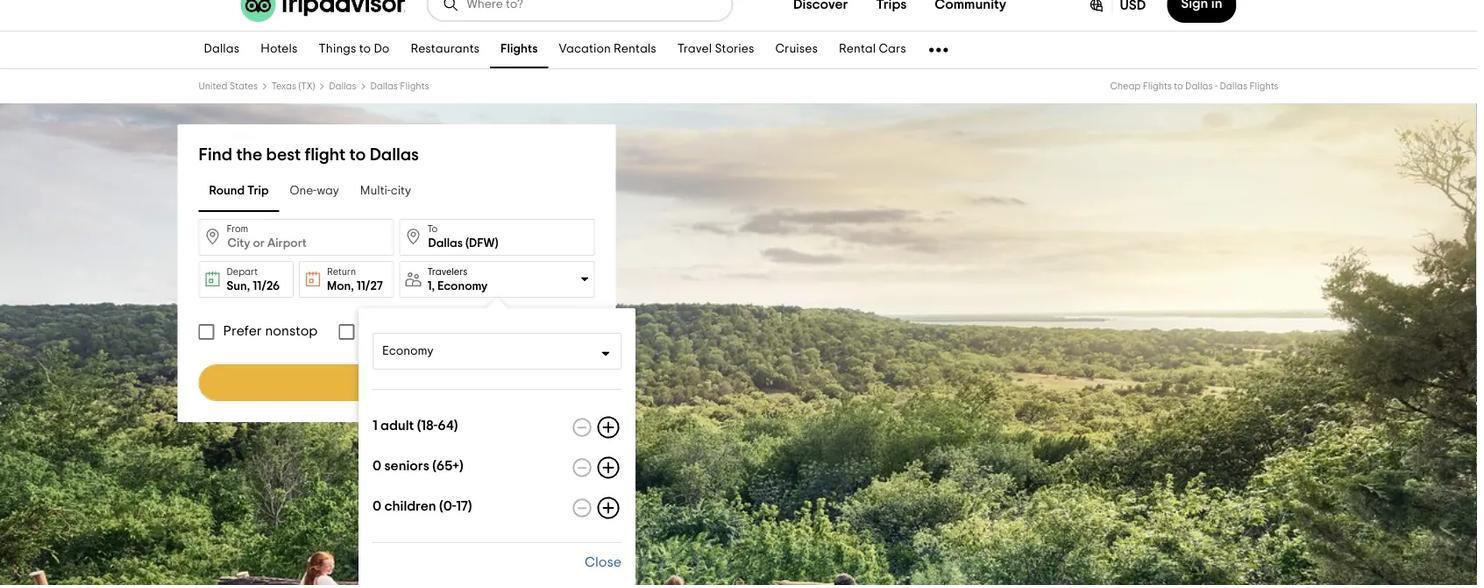 Task type: vqa. For each thing, say whether or not it's contained in the screenshot.
"UNITED STATES"
yes



Task type: describe. For each thing, give the bounding box(es) containing it.
11/27
[[357, 281, 383, 293]]

(18-
[[417, 419, 438, 433]]

find the best flight to dallas
[[199, 146, 419, 164]]

(tx)
[[298, 82, 315, 91]]

things to do link
[[308, 32, 400, 68]]

dallas up united states "link"
[[204, 43, 240, 56]]

prefer nonstop
[[223, 324, 318, 338]]

the
[[236, 146, 262, 164]]

flights left vacation
[[501, 43, 538, 56]]

united states
[[199, 82, 258, 91]]

way
[[317, 185, 339, 198]]

vacation rentals
[[559, 43, 656, 56]]

mon,
[[327, 281, 354, 293]]

0 horizontal spatial economy
[[382, 345, 433, 358]]

to
[[427, 224, 438, 234]]

sun,
[[227, 281, 250, 293]]

cars
[[879, 43, 906, 56]]

hotels link
[[250, 32, 308, 68]]

states
[[230, 82, 258, 91]]

dallas right - on the top of the page
[[1220, 82, 1247, 91]]

City or Airport text field
[[199, 219, 394, 256]]

travel stories link
[[667, 32, 765, 68]]

include
[[363, 324, 411, 338]]

1 vertical spatial dallas link
[[329, 82, 356, 91]]

1 adult (18-64)
[[373, 419, 458, 433]]

rentals
[[614, 43, 656, 56]]

stories
[[715, 43, 754, 56]]

0 for 0 children (0-17)
[[373, 500, 381, 514]]

united
[[199, 82, 228, 91]]

flights
[[392, 376, 431, 390]]

cruises link
[[765, 32, 828, 68]]

multi-
[[360, 185, 391, 198]]

(0-
[[439, 500, 456, 514]]

restaurants link
[[400, 32, 490, 68]]

0 children (0-17)
[[373, 500, 472, 514]]

1 inside travelers 1 , economy
[[427, 280, 432, 292]]

things to do
[[319, 43, 390, 56]]

(65+)
[[432, 459, 463, 473]]

rental cars
[[839, 43, 906, 56]]

City or Airport text field
[[399, 219, 595, 256]]

dallas right (tx) in the left of the page
[[329, 82, 356, 91]]

dallas up city
[[370, 146, 419, 164]]

find for find the best flight to dallas
[[199, 146, 232, 164]]

cheap flights to dallas - dallas flights
[[1110, 82, 1279, 91]]

economy inside travelers 1 , economy
[[437, 280, 488, 292]]

prefer
[[223, 324, 262, 338]]

,
[[432, 280, 435, 292]]

flight
[[305, 146, 346, 164]]

find for find flights
[[362, 376, 389, 390]]

adult
[[381, 419, 414, 433]]

11/26
[[253, 281, 280, 293]]

travel stories
[[677, 43, 754, 56]]

64)
[[438, 419, 458, 433]]

Search search field
[[467, 0, 718, 12]]

things
[[319, 43, 356, 56]]

trip
[[247, 185, 269, 198]]

travelers
[[427, 267, 468, 277]]

dallas down do
[[370, 82, 398, 91]]

0 seniors (65+)
[[373, 459, 463, 473]]

travel
[[677, 43, 712, 56]]

texas (tx)
[[272, 82, 315, 91]]

one-way
[[290, 185, 339, 198]]

0 for 0 seniors (65+)
[[373, 459, 381, 473]]

include nearby airports
[[363, 324, 514, 338]]



Task type: locate. For each thing, give the bounding box(es) containing it.
1 0 from the top
[[373, 459, 381, 473]]

find inside button
[[362, 376, 389, 390]]

0 horizontal spatial 1
[[373, 419, 378, 433]]

nonstop
[[265, 324, 318, 338]]

economy
[[437, 280, 488, 292], [382, 345, 433, 358]]

search image
[[442, 0, 460, 13]]

rental
[[839, 43, 876, 56]]

do
[[374, 43, 390, 56]]

round
[[209, 185, 245, 198]]

texas
[[272, 82, 296, 91]]

1 horizontal spatial 1
[[427, 280, 432, 292]]

nearby
[[414, 324, 460, 338]]

economy down travelers
[[437, 280, 488, 292]]

flights down restaurants link
[[400, 82, 429, 91]]

0 vertical spatial dallas link
[[193, 32, 250, 68]]

hotels
[[261, 43, 298, 56]]

find left the
[[199, 146, 232, 164]]

round trip
[[209, 185, 269, 198]]

vacation rentals link
[[548, 32, 667, 68]]

1 horizontal spatial find
[[362, 376, 389, 390]]

to
[[359, 43, 371, 56], [1174, 82, 1183, 91], [349, 146, 366, 164]]

to right flight
[[349, 146, 366, 164]]

dallas link up united states "link"
[[193, 32, 250, 68]]

return mon, 11/27
[[327, 267, 383, 293]]

0
[[373, 459, 381, 473], [373, 500, 381, 514]]

0 vertical spatial to
[[359, 43, 371, 56]]

None search field
[[428, 0, 732, 20]]

0 left seniors
[[373, 459, 381, 473]]

flights
[[501, 43, 538, 56], [400, 82, 429, 91], [1143, 82, 1172, 91], [1250, 82, 1279, 91]]

vacation
[[559, 43, 611, 56]]

1
[[427, 280, 432, 292], [373, 419, 378, 433]]

city
[[391, 185, 411, 198]]

to left - on the top of the page
[[1174, 82, 1183, 91]]

dallas link
[[193, 32, 250, 68], [329, 82, 356, 91]]

1 left adult
[[373, 419, 378, 433]]

0 vertical spatial economy
[[437, 280, 488, 292]]

1 down travelers
[[427, 280, 432, 292]]

1 vertical spatial find
[[362, 376, 389, 390]]

depart
[[227, 267, 258, 277]]

best
[[266, 146, 301, 164]]

dallas
[[204, 43, 240, 56], [329, 82, 356, 91], [370, 82, 398, 91], [1185, 82, 1213, 91], [1220, 82, 1247, 91], [370, 146, 419, 164]]

texas (tx) link
[[272, 82, 315, 91]]

travelers 1 , economy
[[427, 267, 488, 292]]

dallas link right (tx) in the left of the page
[[329, 82, 356, 91]]

0 vertical spatial 1
[[427, 280, 432, 292]]

close
[[585, 556, 622, 570]]

find flights
[[362, 376, 431, 390]]

depart sun, 11/26
[[227, 267, 280, 293]]

1 horizontal spatial dallas link
[[329, 82, 356, 91]]

find left flights
[[362, 376, 389, 390]]

17)
[[456, 500, 472, 514]]

children
[[384, 500, 436, 514]]

to left do
[[359, 43, 371, 56]]

1 vertical spatial 0
[[373, 500, 381, 514]]

1 horizontal spatial economy
[[437, 280, 488, 292]]

-
[[1215, 82, 1218, 91]]

0 vertical spatial find
[[199, 146, 232, 164]]

0 horizontal spatial dallas link
[[193, 32, 250, 68]]

restaurants
[[411, 43, 480, 56]]

1 vertical spatial economy
[[382, 345, 433, 358]]

dallas flights
[[370, 82, 429, 91]]

flights right - on the top of the page
[[1250, 82, 1279, 91]]

from
[[227, 224, 248, 234]]

0 vertical spatial 0
[[373, 459, 381, 473]]

dallas left - on the top of the page
[[1185, 82, 1213, 91]]

multi-city
[[360, 185, 411, 198]]

find
[[199, 146, 232, 164], [362, 376, 389, 390]]

return
[[327, 267, 356, 277]]

united states link
[[199, 82, 258, 91]]

2 0 from the top
[[373, 500, 381, 514]]

find flights button
[[199, 365, 595, 401]]

economy down 'include' on the bottom of page
[[382, 345, 433, 358]]

seniors
[[384, 459, 429, 473]]

dallas flights link
[[370, 82, 429, 91]]

airports
[[463, 324, 514, 338]]

rental cars link
[[828, 32, 917, 68]]

flights link
[[490, 32, 548, 68]]

tripadvisor image
[[241, 0, 405, 22]]

one-
[[290, 185, 317, 198]]

flights right cheap
[[1143, 82, 1172, 91]]

cruises
[[775, 43, 818, 56]]

0 horizontal spatial find
[[199, 146, 232, 164]]

2 vertical spatial to
[[349, 146, 366, 164]]

1 vertical spatial 1
[[373, 419, 378, 433]]

1 vertical spatial to
[[1174, 82, 1183, 91]]

0 left children
[[373, 500, 381, 514]]

cheap
[[1110, 82, 1141, 91]]



